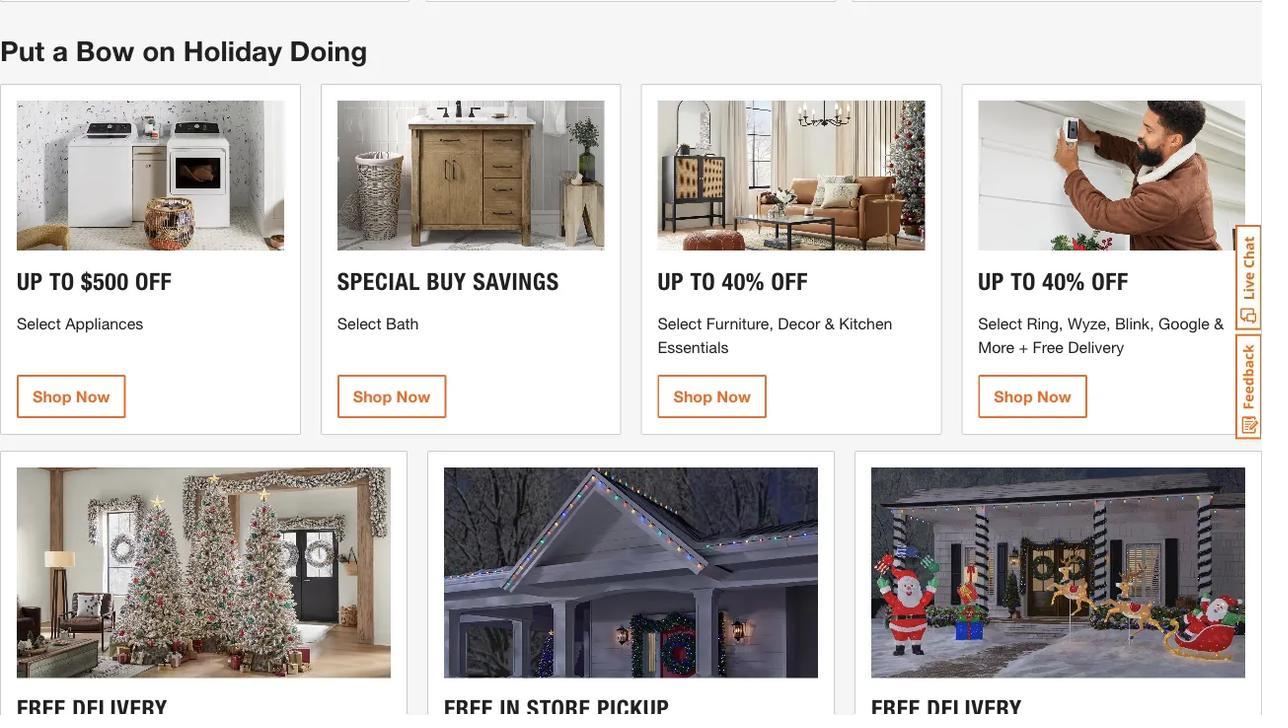 Task type: describe. For each thing, give the bounding box(es) containing it.
appliances
[[65, 314, 143, 333]]

special buy savings
[[337, 267, 559, 296]]

select appliances
[[17, 314, 143, 333]]

buy
[[427, 267, 467, 296]]

& inside select furniture, decor & kitchen essentials
[[825, 314, 835, 333]]

shop now for ring,
[[994, 387, 1072, 406]]

shop for select appliances
[[33, 387, 71, 406]]

shop for select ring, wyze, blink, google & more + free delivery
[[994, 387, 1033, 406]]

image for up to $500 off image
[[17, 100, 284, 251]]

off for ring,
[[1092, 267, 1129, 296]]

40% for ring,
[[1043, 267, 1086, 296]]

image for free in store pickup image
[[444, 468, 818, 678]]

wyze,
[[1068, 314, 1111, 333]]

+
[[1019, 338, 1028, 357]]

up for select furniture, decor & kitchen essentials
[[658, 267, 684, 296]]

1 image for free delivery image from the left
[[17, 468, 391, 678]]

delivery
[[1068, 338, 1124, 357]]

a
[[52, 34, 68, 67]]

40% for furniture,
[[722, 267, 765, 296]]

kitchen
[[839, 314, 893, 333]]

select for select furniture, decor & kitchen essentials
[[658, 314, 702, 333]]

shop now link for appliances
[[17, 375, 126, 419]]

off for furniture,
[[771, 267, 808, 296]]

shop now link for furniture,
[[658, 375, 767, 419]]

image for up to 40% off image for wyze,
[[978, 100, 1246, 251]]



Task type: vqa. For each thing, say whether or not it's contained in the screenshot.


Task type: locate. For each thing, give the bounding box(es) containing it.
special
[[337, 267, 420, 296]]

on
[[142, 34, 176, 67]]

more
[[978, 338, 1015, 357]]

2 select from the left
[[337, 314, 381, 333]]

4 shop now from the left
[[994, 387, 1072, 406]]

3 to from the left
[[1011, 267, 1036, 296]]

to for ring,
[[1011, 267, 1036, 296]]

ring,
[[1027, 314, 1063, 333]]

blink,
[[1115, 314, 1154, 333]]

2 image for up to 40% off image from the left
[[978, 100, 1246, 251]]

furniture,
[[706, 314, 774, 333]]

shop now down bath
[[353, 387, 431, 406]]

shop down select appliances
[[33, 387, 71, 406]]

select for select bath
[[337, 314, 381, 333]]

1 horizontal spatial to
[[690, 267, 716, 296]]

essentials
[[658, 338, 729, 357]]

feedback link image
[[1236, 334, 1262, 440]]

to left $500 at the left of the page
[[49, 267, 75, 296]]

0 horizontal spatial up to 40% off
[[658, 267, 808, 296]]

off up the wyze,
[[1092, 267, 1129, 296]]

40%
[[722, 267, 765, 296], [1043, 267, 1086, 296]]

to
[[49, 267, 75, 296], [690, 267, 716, 296], [1011, 267, 1036, 296]]

now down free
[[1037, 387, 1072, 406]]

up up more
[[978, 267, 1005, 296]]

1 shop now from the left
[[33, 387, 110, 406]]

1 horizontal spatial image for free delivery image
[[871, 468, 1246, 678]]

$500
[[81, 267, 129, 296]]

& right google
[[1214, 314, 1224, 333]]

shop now link down select appliances
[[17, 375, 126, 419]]

now for appliances
[[76, 387, 110, 406]]

image for up to 40% off image for decor
[[658, 100, 925, 251]]

1 shop from the left
[[33, 387, 71, 406]]

1 horizontal spatial &
[[1214, 314, 1224, 333]]

up to 40% off for furniture,
[[658, 267, 808, 296]]

bath
[[386, 314, 419, 333]]

select furniture, decor & kitchen essentials
[[658, 314, 893, 357]]

shop now link down bath
[[337, 375, 446, 419]]

2 shop now link from the left
[[337, 375, 446, 419]]

off right $500 at the left of the page
[[135, 267, 172, 296]]

shop now link down essentials
[[658, 375, 767, 419]]

now for ring,
[[1037, 387, 1072, 406]]

3 up from the left
[[978, 267, 1005, 296]]

& inside select ring, wyze, blink, google & more + free delivery
[[1214, 314, 1224, 333]]

2 horizontal spatial up
[[978, 267, 1005, 296]]

1 horizontal spatial off
[[771, 267, 808, 296]]

0 horizontal spatial 40%
[[722, 267, 765, 296]]

1 horizontal spatial image for up to 40% off image
[[978, 100, 1246, 251]]

3 shop now link from the left
[[658, 375, 767, 419]]

2 horizontal spatial to
[[1011, 267, 1036, 296]]

4 select from the left
[[978, 314, 1022, 333]]

to for appliances
[[49, 267, 75, 296]]

2 off from the left
[[771, 267, 808, 296]]

0 horizontal spatial up
[[17, 267, 43, 296]]

shop for select furniture, decor & kitchen essentials
[[674, 387, 713, 406]]

select up more
[[978, 314, 1022, 333]]

shop now link for ring,
[[978, 375, 1087, 419]]

up for select appliances
[[17, 267, 43, 296]]

image for special buy savings image
[[337, 100, 605, 251]]

to up the furniture,
[[690, 267, 716, 296]]

select for select ring, wyze, blink, google & more + free delivery
[[978, 314, 1022, 333]]

1 up to 40% off from the left
[[658, 267, 808, 296]]

select left appliances
[[17, 314, 61, 333]]

now for furniture,
[[717, 387, 751, 406]]

up up essentials
[[658, 267, 684, 296]]

40% up "ring,"
[[1043, 267, 1086, 296]]

up to 40% off up "ring,"
[[978, 267, 1129, 296]]

up to 40% off up the furniture,
[[658, 267, 808, 296]]

3 off from the left
[[1092, 267, 1129, 296]]

1 image for up to 40% off image from the left
[[658, 100, 925, 251]]

holiday
[[183, 34, 282, 67]]

to up "ring,"
[[1011, 267, 1036, 296]]

now down essentials
[[717, 387, 751, 406]]

shop now for bath
[[353, 387, 431, 406]]

now
[[76, 387, 110, 406], [396, 387, 431, 406], [717, 387, 751, 406], [1037, 387, 1072, 406]]

image for up to 40% off image
[[658, 100, 925, 251], [978, 100, 1246, 251]]

decor
[[778, 314, 820, 333]]

shop now down essentials
[[674, 387, 751, 406]]

shop now
[[33, 387, 110, 406], [353, 387, 431, 406], [674, 387, 751, 406], [994, 387, 1072, 406]]

2 image for free delivery image from the left
[[871, 468, 1246, 678]]

free
[[1033, 338, 1064, 357]]

0 horizontal spatial image for free delivery image
[[17, 468, 391, 678]]

0 horizontal spatial to
[[49, 267, 75, 296]]

0 horizontal spatial image for up to 40% off image
[[658, 100, 925, 251]]

live chat image
[[1236, 225, 1262, 331]]

1 off from the left
[[135, 267, 172, 296]]

google
[[1159, 314, 1210, 333]]

select up essentials
[[658, 314, 702, 333]]

select inside select ring, wyze, blink, google & more + free delivery
[[978, 314, 1022, 333]]

shop down essentials
[[674, 387, 713, 406]]

1 up from the left
[[17, 267, 43, 296]]

1 horizontal spatial up
[[658, 267, 684, 296]]

put
[[0, 34, 45, 67]]

up to 40% off
[[658, 267, 808, 296], [978, 267, 1129, 296]]

up to 40% off for ring,
[[978, 267, 1129, 296]]

off for appliances
[[135, 267, 172, 296]]

1 & from the left
[[825, 314, 835, 333]]

3 now from the left
[[717, 387, 751, 406]]

select inside select furniture, decor & kitchen essentials
[[658, 314, 702, 333]]

up for select ring, wyze, blink, google & more + free delivery
[[978, 267, 1005, 296]]

now down bath
[[396, 387, 431, 406]]

savings
[[473, 267, 559, 296]]

shop now down +
[[994, 387, 1072, 406]]

select
[[17, 314, 61, 333], [337, 314, 381, 333], [658, 314, 702, 333], [978, 314, 1022, 333]]

1 horizontal spatial up to 40% off
[[978, 267, 1129, 296]]

shop for select bath
[[353, 387, 392, 406]]

2 now from the left
[[396, 387, 431, 406]]

4 shop from the left
[[994, 387, 1033, 406]]

select for select appliances
[[17, 314, 61, 333]]

put a bow on holiday doing
[[0, 34, 367, 67]]

1 select from the left
[[17, 314, 61, 333]]

4 now from the left
[[1037, 387, 1072, 406]]

2 40% from the left
[[1043, 267, 1086, 296]]

select left bath
[[337, 314, 381, 333]]

shop down +
[[994, 387, 1033, 406]]

3 shop now from the left
[[674, 387, 751, 406]]

1 shop now link from the left
[[17, 375, 126, 419]]

shop
[[33, 387, 71, 406], [353, 387, 392, 406], [674, 387, 713, 406], [994, 387, 1033, 406]]

2 up from the left
[[658, 267, 684, 296]]

2 up to 40% off from the left
[[978, 267, 1129, 296]]

shop now link down +
[[978, 375, 1087, 419]]

4 shop now link from the left
[[978, 375, 1087, 419]]

now down appliances
[[76, 387, 110, 406]]

2 & from the left
[[1214, 314, 1224, 333]]

shop now link for bath
[[337, 375, 446, 419]]

shop now link
[[17, 375, 126, 419], [337, 375, 446, 419], [658, 375, 767, 419], [978, 375, 1087, 419]]

&
[[825, 314, 835, 333], [1214, 314, 1224, 333]]

doing
[[290, 34, 367, 67]]

1 to from the left
[[49, 267, 75, 296]]

40% up the furniture,
[[722, 267, 765, 296]]

2 to from the left
[[690, 267, 716, 296]]

up up select appliances
[[17, 267, 43, 296]]

shop down select bath
[[353, 387, 392, 406]]

shop now down select appliances
[[33, 387, 110, 406]]

3 select from the left
[[658, 314, 702, 333]]

0 horizontal spatial off
[[135, 267, 172, 296]]

1 40% from the left
[[722, 267, 765, 296]]

3 shop from the left
[[674, 387, 713, 406]]

1 now from the left
[[76, 387, 110, 406]]

shop now for furniture,
[[674, 387, 751, 406]]

2 shop now from the left
[[353, 387, 431, 406]]

off
[[135, 267, 172, 296], [771, 267, 808, 296], [1092, 267, 1129, 296]]

image for free delivery image
[[17, 468, 391, 678], [871, 468, 1246, 678]]

& right decor
[[825, 314, 835, 333]]

bow
[[76, 34, 135, 67]]

up to $500 off
[[17, 267, 172, 296]]

0 horizontal spatial &
[[825, 314, 835, 333]]

2 shop from the left
[[353, 387, 392, 406]]

off up decor
[[771, 267, 808, 296]]

up
[[17, 267, 43, 296], [658, 267, 684, 296], [978, 267, 1005, 296]]

to for furniture,
[[690, 267, 716, 296]]

shop now for appliances
[[33, 387, 110, 406]]

now for bath
[[396, 387, 431, 406]]

select bath
[[337, 314, 419, 333]]

1 horizontal spatial 40%
[[1043, 267, 1086, 296]]

select ring, wyze, blink, google & more + free delivery
[[978, 314, 1224, 357]]

2 horizontal spatial off
[[1092, 267, 1129, 296]]



